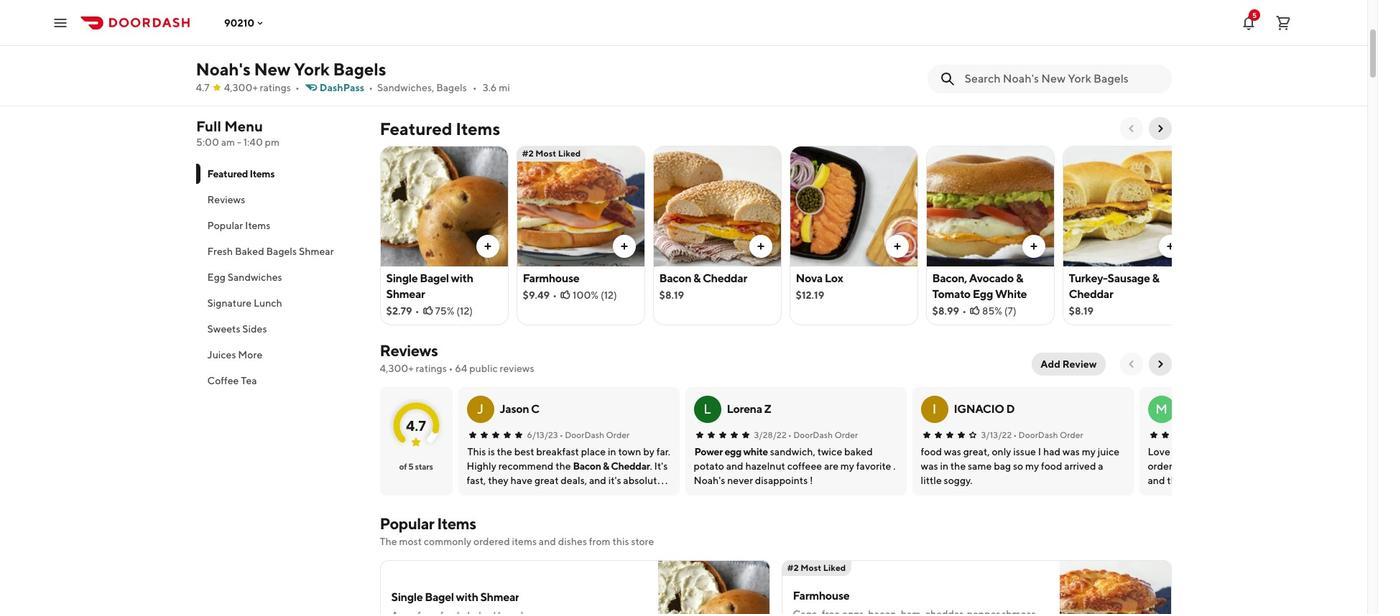 Task type: locate. For each thing, give the bounding box(es) containing it.
(12) right 75%
[[456, 305, 473, 317]]

add item to cart image for single bagel with shmear
[[482, 241, 493, 252]]

shmear inside fresh baked bagels shmear button
[[299, 246, 334, 257]]

4,300+
[[224, 82, 258, 93], [380, 363, 414, 374]]

0 vertical spatial with
[[451, 272, 473, 285]]

4.7 down noah's
[[196, 82, 210, 93]]

sweets
[[207, 323, 240, 335]]

1 vertical spatial single
[[391, 591, 423, 604]]

& inside bacon & cheddar $8.19
[[693, 272, 701, 285]]

ratings
[[260, 82, 291, 93], [416, 363, 447, 374]]

(12) right 100%
[[601, 290, 617, 301]]

single bagel with shmear image
[[380, 146, 508, 267], [658, 560, 770, 614]]

0 horizontal spatial most
[[535, 148, 556, 159]]

#2 most liked
[[522, 148, 581, 159], [787, 563, 846, 573]]

1 vertical spatial bacon
[[573, 461, 601, 472]]

0 vertical spatial shmear
[[299, 246, 334, 257]]

public
[[469, 363, 498, 374]]

most
[[535, 148, 556, 159], [801, 563, 821, 573]]

sandwiches, up pricing & fees button
[[209, 19, 266, 31]]

• right 3/28/22
[[788, 430, 792, 440]]

next image
[[1154, 359, 1166, 370]]

$5
[[637, 34, 652, 50]]

5 left '0 items, open order cart' icon
[[1252, 10, 1257, 19]]

1 vertical spatial farmhouse
[[793, 589, 850, 603]]

lorena z
[[727, 402, 771, 416]]

add review
[[1041, 359, 1097, 370]]

1 horizontal spatial cheddar
[[703, 272, 747, 285]]

nova lox $12.19
[[796, 272, 843, 301]]

sandwiches
[[228, 272, 282, 283]]

0 vertical spatial $8.19
[[659, 290, 684, 301]]

0 horizontal spatial $8.19
[[659, 290, 684, 301]]

featured down am
[[207, 168, 248, 180]]

1 horizontal spatial shmear
[[386, 287, 425, 301]]

items inside button
[[245, 220, 270, 231]]

bacon & cheddar button
[[573, 459, 650, 473]]

reviews down the $2.79
[[380, 341, 438, 360]]

• right $9.49
[[553, 290, 557, 301]]

commonly
[[424, 536, 472, 547]]

1 vertical spatial #2
[[787, 563, 799, 573]]

1 horizontal spatial featured
[[380, 119, 452, 139]]

5 right of
[[408, 461, 413, 472]]

1 vertical spatial featured
[[207, 168, 248, 180]]

2 horizontal spatial doordash
[[1019, 430, 1058, 440]]

1 horizontal spatial bacon
[[659, 272, 691, 285]]

1 horizontal spatial ratings
[[416, 363, 447, 374]]

items inside popular items the most commonly ordered items and dishes from this store
[[437, 514, 476, 533]]

bacon for bacon & cheddar
[[573, 461, 601, 472]]

j
[[477, 402, 484, 417]]

2 horizontal spatial • doordash order
[[1013, 430, 1083, 440]]

1:40
[[243, 137, 262, 148]]

items down 3.6
[[456, 119, 500, 139]]

2 • doordash order from the left
[[788, 430, 858, 440]]

reviews up the popular items
[[207, 194, 245, 205]]

0 vertical spatial single bagel with shmear image
[[380, 146, 508, 267]]

1 add item to cart image from the left
[[755, 241, 766, 252]]

1 vertical spatial sandwiches,
[[377, 82, 434, 93]]

1 order from the left
[[606, 430, 630, 440]]

0 vertical spatial 4,300+
[[224, 82, 258, 93]]

0 horizontal spatial #2 most liked
[[522, 148, 581, 159]]

1 vertical spatial egg
[[973, 287, 993, 301]]

0 vertical spatial #2 most liked
[[522, 148, 581, 159]]

• right dashpass
[[369, 82, 373, 93]]

featured down sandwiches, bagels • 3.6 mi on the top left of the page
[[380, 119, 452, 139]]

0 horizontal spatial 4,300+
[[224, 82, 258, 93]]

6/13/23
[[527, 430, 558, 440]]

bagels inside button
[[266, 246, 297, 257]]

1 vertical spatial (12)
[[456, 305, 473, 317]]

0 vertical spatial more
[[277, 65, 301, 76]]

with down commonly at the left of page
[[456, 591, 478, 604]]

1 horizontal spatial (12)
[[601, 290, 617, 301]]

2 horizontal spatial add item to cart image
[[1164, 241, 1176, 252]]

order for j
[[606, 430, 630, 440]]

0 horizontal spatial featured
[[207, 168, 248, 180]]

(12) for single bagel with shmear
[[456, 305, 473, 317]]

0 vertical spatial single
[[386, 272, 418, 285]]

1 add item to cart image from the left
[[482, 241, 493, 252]]

dishes
[[558, 536, 587, 547]]

2 horizontal spatial order
[[1060, 430, 1083, 440]]

1 horizontal spatial 4,300+
[[380, 363, 414, 374]]

1 horizontal spatial $8.19
[[1069, 305, 1094, 317]]

egg inside bacon, avocado & tomato egg white
[[973, 287, 993, 301]]

egg
[[207, 272, 226, 283], [973, 287, 993, 301]]

4,300+ down noah's
[[224, 82, 258, 93]]

ratings down see more
[[260, 82, 291, 93]]

0 vertical spatial reviews
[[207, 194, 245, 205]]

1 horizontal spatial farmhouse image
[[1059, 560, 1172, 614]]

add item to cart image for bacon & cheddar
[[755, 241, 766, 252]]

review
[[1062, 359, 1097, 370]]

sandwiches, down minimum
[[377, 82, 434, 93]]

Item Search search field
[[965, 71, 1160, 87]]

0 horizontal spatial bacon
[[573, 461, 601, 472]]

3/13/22
[[981, 430, 1012, 440]]

reviews button
[[196, 187, 362, 213]]

add item to cart image
[[755, 241, 766, 252], [891, 241, 903, 252], [1164, 241, 1176, 252]]

reviews for reviews
[[207, 194, 245, 205]]

power
[[694, 446, 723, 458]]

see more button
[[197, 59, 362, 82]]

new
[[254, 59, 291, 79]]

4,300+ down reviews link
[[380, 363, 414, 374]]

featured items down -
[[207, 168, 275, 180]]

popular
[[207, 220, 243, 231], [380, 514, 434, 533]]

more for juices more
[[238, 349, 262, 361]]

3.6
[[483, 82, 497, 93]]

• doordash order
[[559, 430, 630, 440], [788, 430, 858, 440], [1013, 430, 1083, 440]]

0 vertical spatial egg
[[207, 272, 226, 283]]

items
[[512, 536, 537, 547]]

1 horizontal spatial egg
[[973, 287, 993, 301]]

delivery
[[465, 34, 510, 50]]

2 vertical spatial cheddar
[[611, 461, 650, 472]]

single bagel with shmear up 75%
[[386, 272, 473, 301]]

ratings down reviews link
[[416, 363, 447, 374]]

1 horizontal spatial single bagel with shmear image
[[658, 560, 770, 614]]

3 add item to cart image from the left
[[1164, 241, 1176, 252]]

d
[[1006, 402, 1015, 416]]

• left 64 in the bottom of the page
[[449, 363, 453, 374]]

bagels up dashpass •
[[333, 59, 386, 79]]

enjoy a $0 delivery fee on your first order, $5 subtotal minimum required.
[[403, 34, 702, 67]]

coffee
[[207, 375, 239, 387]]

2 doordash from the left
[[793, 430, 833, 440]]

0 vertical spatial liked
[[558, 148, 581, 159]]

0 vertical spatial ratings
[[260, 82, 291, 93]]

featured items down sandwiches, bagels • 3.6 mi on the top left of the page
[[380, 119, 500, 139]]

more inside juices more button
[[238, 349, 262, 361]]

bagels down minimum
[[436, 82, 467, 93]]

previous button of carousel image
[[1126, 123, 1137, 134]]

see
[[257, 65, 274, 76]]

1 horizontal spatial liked
[[823, 563, 846, 573]]

0 horizontal spatial 4.7
[[196, 82, 210, 93]]

0 horizontal spatial reviews
[[207, 194, 245, 205]]

$2.79
[[386, 305, 412, 317]]

single up the $2.79
[[386, 272, 418, 285]]

nova
[[796, 272, 823, 285]]

signature lunch button
[[196, 290, 362, 316]]

bagels right 90210 popup button
[[268, 19, 298, 31]]

0 horizontal spatial popular
[[207, 220, 243, 231]]

1 horizontal spatial most
[[801, 563, 821, 573]]

sandwiches, for sandwiches, bagels • 3.6 mi
[[377, 82, 434, 93]]

1 horizontal spatial add item to cart image
[[618, 241, 630, 252]]

1 vertical spatial liked
[[823, 563, 846, 573]]

more inside see more "button"
[[277, 65, 301, 76]]

0 vertical spatial 4.7
[[196, 82, 210, 93]]

1 vertical spatial $8.19
[[1069, 305, 1094, 317]]

add
[[1041, 359, 1060, 370]]

order for i
[[1060, 430, 1083, 440]]

store
[[631, 536, 654, 547]]

0 horizontal spatial doordash
[[565, 430, 604, 440]]

3 order from the left
[[1060, 430, 1083, 440]]

1 doordash from the left
[[565, 430, 604, 440]]

stars
[[415, 461, 433, 472]]

coffee tea button
[[196, 368, 362, 394]]

featured
[[380, 119, 452, 139], [207, 168, 248, 180]]

mi
[[499, 82, 510, 93]]

turkey-sausage & cheddar image
[[1063, 146, 1190, 267]]

(12)
[[601, 290, 617, 301], [456, 305, 473, 317]]

liked
[[558, 148, 581, 159], [823, 563, 846, 573]]

minimum
[[403, 52, 457, 67]]

shmear up egg sandwiches button
[[299, 246, 334, 257]]

• doordash order right 3/28/22
[[788, 430, 858, 440]]

1 • doordash order from the left
[[559, 430, 630, 440]]

0 vertical spatial popular
[[207, 220, 243, 231]]

4.7 up of 5 stars
[[406, 417, 426, 434]]

bacon & cheddar
[[573, 461, 650, 472]]

0 horizontal spatial add item to cart image
[[755, 241, 766, 252]]

ordered
[[474, 536, 510, 547]]

• doordash order down 'd' on the right bottom of the page
[[1013, 430, 1083, 440]]

2 add item to cart image from the left
[[618, 241, 630, 252]]

1 horizontal spatial sandwiches,
[[377, 82, 434, 93]]

sides
[[242, 323, 267, 335]]

1 horizontal spatial featured items
[[380, 119, 500, 139]]

3 doordash from the left
[[1019, 430, 1058, 440]]

shmear down ordered
[[480, 591, 519, 604]]

0 horizontal spatial 5
[[408, 461, 413, 472]]

dashpass
[[320, 82, 364, 93]]

popular inside popular items button
[[207, 220, 243, 231]]

order for l
[[835, 430, 858, 440]]

farmhouse image
[[517, 146, 644, 267], [1059, 560, 1172, 614]]

& inside bacon, avocado & tomato egg white
[[1016, 272, 1023, 285]]

0 horizontal spatial shmear
[[299, 246, 334, 257]]

1 vertical spatial 4,300+
[[380, 363, 414, 374]]

1 vertical spatial popular
[[380, 514, 434, 533]]

0 horizontal spatial (12)
[[456, 305, 473, 317]]

with up the 75% (12)
[[451, 272, 473, 285]]

featured items heading
[[380, 117, 500, 140]]

tea
[[241, 375, 257, 387]]

add item to cart image for bacon, avocado & tomato egg white
[[1028, 241, 1039, 252]]

add item to cart image
[[482, 241, 493, 252], [618, 241, 630, 252], [1028, 241, 1039, 252]]

0 vertical spatial sandwiches,
[[209, 19, 266, 31]]

bagel up 75%
[[420, 272, 449, 285]]

0 horizontal spatial order
[[606, 430, 630, 440]]

4.7
[[196, 82, 210, 93], [406, 417, 426, 434]]

2 add item to cart image from the left
[[891, 241, 903, 252]]

cheddar inside button
[[611, 461, 650, 472]]

popular up most
[[380, 514, 434, 533]]

ratings inside reviews 4,300+ ratings • 64 public reviews
[[416, 363, 447, 374]]

cheddar inside bacon & cheddar $8.19
[[703, 272, 747, 285]]

featured inside heading
[[380, 119, 452, 139]]

1 horizontal spatial reviews
[[380, 341, 438, 360]]

reviews 4,300+ ratings • 64 public reviews
[[380, 341, 534, 374]]

bacon, avocado & tomato egg white
[[932, 272, 1027, 301]]

bacon inside bacon & cheddar button
[[573, 461, 601, 472]]

popular inside popular items the most commonly ordered items and dishes from this store
[[380, 514, 434, 533]]

• right $8.99
[[962, 305, 966, 317]]

75%
[[435, 305, 454, 317]]

& inside turkey-sausage & cheddar $8.19
[[1152, 272, 1159, 285]]

1 vertical spatial shmear
[[386, 287, 425, 301]]

0 horizontal spatial egg
[[207, 272, 226, 283]]

1 vertical spatial #2 most liked
[[787, 563, 846, 573]]

0 vertical spatial (12)
[[601, 290, 617, 301]]

1 horizontal spatial 4.7
[[406, 417, 426, 434]]

this
[[612, 536, 629, 547]]

doordash
[[565, 430, 604, 440], [793, 430, 833, 440], [1019, 430, 1058, 440]]

0 horizontal spatial • doordash order
[[559, 430, 630, 440]]

0 horizontal spatial cheddar
[[611, 461, 650, 472]]

0 horizontal spatial add item to cart image
[[482, 241, 493, 252]]

notification bell image
[[1240, 14, 1257, 31]]

1 horizontal spatial • doordash order
[[788, 430, 858, 440]]

am
[[221, 137, 235, 148]]

bacon inside bacon & cheddar $8.19
[[659, 272, 691, 285]]

previous image
[[1126, 359, 1137, 370]]

reviews
[[207, 194, 245, 205], [380, 341, 438, 360]]

items inside heading
[[456, 119, 500, 139]]

0 vertical spatial cheddar
[[703, 272, 747, 285]]

$8.19
[[659, 290, 684, 301], [1069, 305, 1094, 317]]

0 vertical spatial most
[[535, 148, 556, 159]]

doordash right 3/13/22
[[1019, 430, 1058, 440]]

see more
[[257, 65, 301, 76]]

• left 3.6
[[473, 82, 477, 93]]

0 horizontal spatial farmhouse image
[[517, 146, 644, 267]]

bagels up egg sandwiches button
[[266, 246, 297, 257]]

signature lunch
[[207, 297, 282, 309]]

1 vertical spatial most
[[801, 563, 821, 573]]

single bagel with shmear down commonly at the left of page
[[391, 591, 519, 604]]

3 • doordash order from the left
[[1013, 430, 1083, 440]]

popular for popular items the most commonly ordered items and dishes from this store
[[380, 514, 434, 533]]

doordash for j
[[565, 430, 604, 440]]

-
[[237, 137, 241, 148]]

lunch
[[254, 297, 282, 309]]

reviews inside reviews 4,300+ ratings • 64 public reviews
[[380, 341, 438, 360]]

• doordash order for l
[[788, 430, 858, 440]]

2 horizontal spatial shmear
[[480, 591, 519, 604]]

1 vertical spatial featured items
[[207, 168, 275, 180]]

2 horizontal spatial add item to cart image
[[1028, 241, 1039, 252]]

0 horizontal spatial sandwiches,
[[209, 19, 266, 31]]

• doordash order up bacon & cheddar
[[559, 430, 630, 440]]

items up baked
[[245, 220, 270, 231]]

reviews inside button
[[207, 194, 245, 205]]

single inside single bagel with shmear
[[386, 272, 418, 285]]

lox
[[825, 272, 843, 285]]

doordash up bacon & cheddar
[[565, 430, 604, 440]]

single down most
[[391, 591, 423, 604]]

1 vertical spatial reviews
[[380, 341, 438, 360]]

• doordash order for j
[[559, 430, 630, 440]]

0 horizontal spatial more
[[238, 349, 262, 361]]

doordash right 3/28/22
[[793, 430, 833, 440]]

$9.49
[[523, 290, 550, 301]]

items
[[456, 119, 500, 139], [250, 168, 275, 180], [245, 220, 270, 231], [437, 514, 476, 533]]

bagel down commonly at the left of page
[[425, 591, 454, 604]]

2 order from the left
[[835, 430, 858, 440]]

popular up fresh
[[207, 220, 243, 231]]

egg down fresh
[[207, 272, 226, 283]]

shmear up the $2.79
[[386, 287, 425, 301]]

fresh baked bagels shmear
[[207, 246, 334, 257]]

(12) for farmhouse
[[601, 290, 617, 301]]

0 vertical spatial farmhouse
[[523, 272, 579, 285]]

0 vertical spatial bacon
[[659, 272, 691, 285]]

5
[[1252, 10, 1257, 19], [408, 461, 413, 472]]

egg down 'avocado' on the top right of the page
[[973, 287, 993, 301]]

single
[[386, 272, 418, 285], [391, 591, 423, 604]]

3 add item to cart image from the left
[[1028, 241, 1039, 252]]

add item to cart image for nova lox
[[891, 241, 903, 252]]

items up commonly at the left of page
[[437, 514, 476, 533]]

reviews for reviews 4,300+ ratings • 64 public reviews
[[380, 341, 438, 360]]

more for see more
[[277, 65, 301, 76]]



Task type: vqa. For each thing, say whether or not it's contained in the screenshot.
Avocado Impossible Bagel Sandwich image
no



Task type: describe. For each thing, give the bounding box(es) containing it.
1 vertical spatial 4.7
[[406, 417, 426, 434]]

0 vertical spatial 5
[[1252, 10, 1257, 19]]

egg
[[725, 446, 741, 458]]

jason
[[500, 402, 529, 416]]

1 vertical spatial with
[[456, 591, 478, 604]]

full
[[196, 118, 221, 134]]

juices more
[[207, 349, 262, 361]]

0 horizontal spatial #2
[[522, 148, 534, 159]]

nova lox image
[[790, 146, 917, 267]]

m
[[1155, 402, 1167, 417]]

sandwiches, bagels
[[209, 19, 298, 31]]

popular items button
[[196, 213, 362, 239]]

fresh
[[207, 246, 233, 257]]

75% (12)
[[435, 305, 473, 317]]

sausage
[[1108, 272, 1150, 285]]

dashpass •
[[320, 82, 373, 93]]

& for pricing & fees
[[230, 40, 236, 51]]

85%
[[982, 305, 1002, 317]]

of
[[399, 461, 407, 472]]

egg inside button
[[207, 272, 226, 283]]

1 vertical spatial farmhouse image
[[1059, 560, 1172, 614]]

power egg white button
[[694, 445, 768, 459]]

1 horizontal spatial #2
[[787, 563, 799, 573]]

0 horizontal spatial liked
[[558, 148, 581, 159]]

• right 3/13/22
[[1013, 430, 1017, 440]]

cheddar for bacon & cheddar $8.19
[[703, 272, 747, 285]]

ignacio
[[954, 402, 1004, 416]]

order,
[[602, 34, 635, 50]]

juices more button
[[196, 342, 362, 368]]

90210 button
[[224, 17, 266, 28]]

90210
[[224, 17, 255, 28]]

ignacio d
[[954, 402, 1015, 416]]

cheddar for bacon & cheddar
[[611, 461, 650, 472]]

2 vertical spatial shmear
[[480, 591, 519, 604]]

• right the $2.79
[[415, 305, 419, 317]]

0 vertical spatial farmhouse image
[[517, 146, 644, 267]]

5:00
[[196, 137, 219, 148]]

sandwiches, for sandwiches, bagels
[[209, 19, 266, 31]]

1 vertical spatial single bagel with shmear
[[391, 591, 519, 604]]

bacon & cheddar image
[[653, 146, 781, 267]]

1 vertical spatial bagel
[[425, 591, 454, 604]]

doordash for l
[[793, 430, 833, 440]]

fresh baked bagels shmear button
[[196, 239, 362, 264]]

menu
[[224, 118, 263, 134]]

• down noah's new york bagels
[[295, 82, 299, 93]]

egg sandwiches button
[[196, 264, 362, 290]]

0 horizontal spatial farmhouse
[[523, 272, 579, 285]]

sandwiches, bagels • 3.6 mi
[[377, 82, 510, 93]]

fee
[[512, 34, 531, 50]]

4,300+ ratings •
[[224, 82, 299, 93]]

bacon & cheddar $8.19
[[659, 272, 747, 301]]

0 horizontal spatial ratings
[[260, 82, 291, 93]]

popular items
[[207, 220, 270, 231]]

doordash for i
[[1019, 430, 1058, 440]]

white
[[743, 446, 768, 458]]

sweets sides
[[207, 323, 267, 335]]

the
[[380, 536, 397, 547]]

1 vertical spatial single bagel with shmear image
[[658, 560, 770, 614]]

shmear inside single bagel with shmear
[[386, 287, 425, 301]]

next button of carousel image
[[1154, 123, 1166, 134]]

items up reviews button
[[250, 168, 275, 180]]

add item to cart image for turkey-sausage & cheddar
[[1164, 241, 1176, 252]]

open menu image
[[52, 14, 69, 31]]

most
[[399, 536, 422, 547]]

and
[[539, 536, 556, 547]]

of 5 stars
[[399, 461, 433, 472]]

add review button
[[1032, 353, 1105, 376]]

popular for popular items
[[207, 220, 243, 231]]

enjoy
[[403, 34, 435, 50]]

(7)
[[1004, 305, 1016, 317]]

pricing & fees
[[196, 40, 260, 51]]

0 items, open order cart image
[[1275, 14, 1292, 31]]

with inside single bagel with shmear
[[451, 272, 473, 285]]

& for bacon & cheddar
[[603, 461, 609, 472]]

• inside reviews 4,300+ ratings • 64 public reviews
[[449, 363, 453, 374]]

bagel inside single bagel with shmear
[[420, 272, 449, 285]]

• doordash order for i
[[1013, 430, 1083, 440]]

4,300+ inside reviews 4,300+ ratings • 64 public reviews
[[380, 363, 414, 374]]

on
[[533, 34, 547, 50]]

reviews link
[[380, 341, 438, 360]]

i
[[932, 402, 936, 417]]

pricing
[[196, 40, 228, 51]]

cheddar inside turkey-sausage & cheddar $8.19
[[1069, 287, 1113, 301]]

& for bacon & cheddar $8.19
[[693, 272, 701, 285]]

york
[[294, 59, 330, 79]]

$8.99
[[932, 305, 959, 317]]

egg sandwiches
[[207, 272, 282, 283]]

$8.19 inside turkey-sausage & cheddar $8.19
[[1069, 305, 1094, 317]]

bacon,
[[932, 272, 967, 285]]

pm
[[264, 137, 279, 148]]

3/28/22
[[754, 430, 787, 440]]

fees
[[238, 40, 260, 51]]

c
[[531, 402, 539, 416]]

your
[[550, 34, 575, 50]]

$8.19 inside bacon & cheddar $8.19
[[659, 290, 684, 301]]

0 vertical spatial featured items
[[380, 119, 500, 139]]

signature
[[207, 297, 252, 309]]

popular items the most commonly ordered items and dishes from this store
[[380, 514, 654, 547]]

85% (7)
[[982, 305, 1016, 317]]

power egg white
[[694, 446, 768, 458]]

bacon, avocado & tomato egg white image
[[926, 146, 1054, 267]]

1 horizontal spatial #2 most liked
[[787, 563, 846, 573]]

turkey-sausage & cheddar $8.19
[[1069, 272, 1159, 317]]

noah's
[[196, 59, 250, 79]]

$0
[[446, 34, 462, 50]]

juices
[[207, 349, 236, 361]]

0 horizontal spatial featured items
[[207, 168, 275, 180]]

1 horizontal spatial farmhouse
[[793, 589, 850, 603]]

reviews
[[500, 363, 534, 374]]

full menu 5:00 am - 1:40 pm
[[196, 118, 279, 148]]

100% (12)
[[573, 290, 617, 301]]

subtotal
[[655, 34, 702, 50]]

coffee tea
[[207, 375, 257, 387]]

sweets sides button
[[196, 316, 362, 342]]

• right 6/13/23
[[559, 430, 563, 440]]

bacon for bacon & cheddar $8.19
[[659, 272, 691, 285]]

from
[[589, 536, 610, 547]]

0 horizontal spatial single bagel with shmear image
[[380, 146, 508, 267]]

64
[[455, 363, 467, 374]]

white
[[995, 287, 1027, 301]]

0 vertical spatial single bagel with shmear
[[386, 272, 473, 301]]

a
[[437, 34, 444, 50]]



